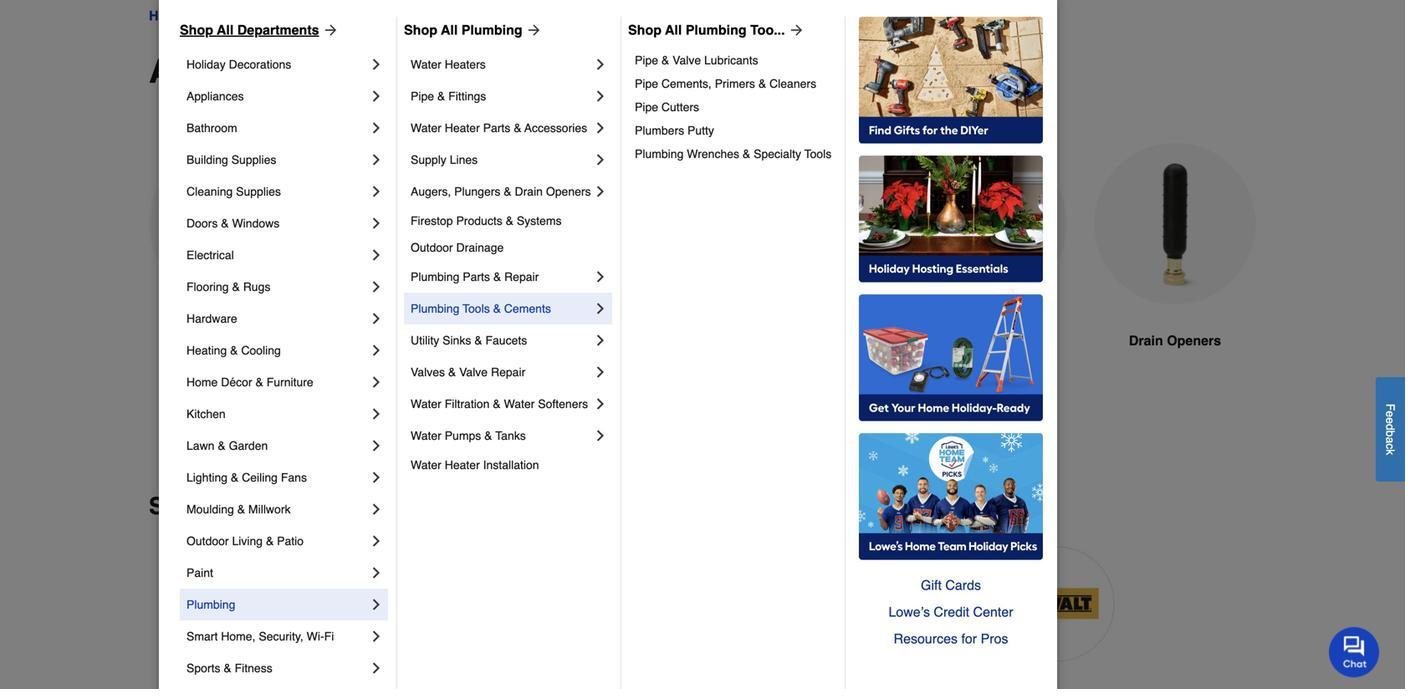 Task type: describe. For each thing, give the bounding box(es) containing it.
1 vertical spatial plungers
[[283, 52, 426, 90]]

openers inside 'link'
[[1167, 333, 1222, 348]]

holiday
[[187, 58, 226, 71]]

pipe for pipe cements, primers & cleaners
[[635, 77, 658, 90]]

drain cleaners & chemicals link
[[527, 143, 689, 411]]

machine augers
[[368, 333, 471, 348]]

cobra logo. image
[[574, 547, 689, 662]]

all for shop all plumbing
[[441, 22, 458, 38]]

chat invite button image
[[1329, 627, 1380, 678]]

& inside 'firestop products & systems' link
[[506, 214, 514, 228]]

lowe's
[[889, 604, 930, 620]]

paint
[[187, 566, 213, 580]]

lawn & garden
[[187, 439, 268, 453]]

cooling
[[241, 344, 281, 357]]

too...
[[751, 22, 785, 38]]

sinks
[[443, 334, 471, 347]]

plumbing tools & cements link
[[411, 293, 592, 325]]

supplies for building supplies
[[231, 153, 276, 166]]

décor
[[221, 376, 252, 389]]

hardware link
[[187, 303, 368, 335]]

& inside water filtration & water softeners link
[[493, 397, 501, 411]]

pipe cutters
[[635, 100, 699, 114]]

heating & cooling link
[[187, 335, 368, 366]]

decorations
[[229, 58, 291, 71]]

gift
[[921, 578, 942, 593]]

& inside pipe cements, primers & cleaners link
[[759, 77, 766, 90]]

flooring & rugs link
[[187, 271, 368, 303]]

pipe cutters link
[[635, 95, 833, 119]]

resources
[[894, 631, 958, 647]]

lowe's credit center link
[[859, 599, 1043, 626]]

water for water heaters
[[411, 58, 442, 71]]

softeners
[[538, 397, 588, 411]]

lighting & ceiling fans
[[187, 471, 307, 484]]

shop
[[149, 493, 207, 520]]

2 vertical spatial augers, plungers & drain openers
[[411, 185, 591, 198]]

millwork
[[248, 503, 291, 516]]

products
[[456, 214, 503, 228]]

chevron right image for home décor & furniture
[[368, 374, 385, 391]]

heaters
[[445, 58, 486, 71]]

chevron right image for lawn & garden
[[368, 438, 385, 454]]

& inside utility sinks & faucets link
[[475, 334, 482, 347]]

& inside lighting & ceiling fans "link"
[[231, 471, 239, 484]]

living
[[232, 535, 263, 548]]

pipe for pipe cutters
[[635, 100, 658, 114]]

holiday hosting essentials. image
[[859, 156, 1043, 283]]

water for water filtration & water softeners
[[411, 397, 442, 411]]

home link
[[149, 6, 186, 26]]

shop for shop all plumbing too...
[[628, 22, 662, 38]]

hand augers link
[[149, 143, 311, 391]]

chevron right image for hardware
[[368, 310, 385, 327]]

& inside plumbing wrenches & specialty tools 'link'
[[743, 147, 751, 161]]

pipe & fittings link
[[411, 80, 592, 112]]

plumbing down outdoor drainage
[[411, 270, 460, 284]]

chevron right image for plumbing parts & repair
[[592, 269, 609, 285]]

drain snakes link
[[905, 143, 1068, 391]]

2 vertical spatial plungers
[[454, 185, 501, 198]]

shop for shop all departments
[[180, 22, 213, 38]]

repair for plumbing parts & repair
[[505, 270, 539, 284]]

chevron right image for water heaters
[[592, 56, 609, 73]]

electrical
[[187, 248, 234, 262]]

& inside pipe & valve lubricants link
[[662, 54, 670, 67]]

smart home, security, wi-fi link
[[187, 621, 368, 653]]

a
[[1384, 437, 1398, 443]]

wrenches
[[687, 147, 740, 161]]

chevron right image for smart home, security, wi-fi
[[368, 628, 385, 645]]

augers for hand augers
[[226, 333, 271, 348]]

arrow right image for shop all plumbing too...
[[785, 22, 805, 38]]

outdoor drainage
[[411, 241, 504, 254]]

supply lines
[[411, 153, 478, 166]]

drainage
[[456, 241, 504, 254]]

plumbing up the utility
[[411, 302, 460, 315]]

a kobalt music wire drain hand auger. image
[[149, 143, 311, 305]]

utility sinks & faucets
[[411, 334, 527, 347]]

garden
[[229, 439, 268, 453]]

pipe for pipe & valve lubricants
[[635, 54, 658, 67]]

chevron right image for water pumps & tanks
[[592, 428, 609, 444]]

utility sinks & faucets link
[[411, 325, 592, 356]]

chevron right image for flooring & rugs
[[368, 279, 385, 295]]

doors & windows
[[187, 217, 280, 230]]

lighting & ceiling fans link
[[187, 462, 368, 494]]

1 vertical spatial plumbing link
[[187, 589, 368, 621]]

heater for installation
[[445, 458, 480, 472]]

water heater parts & accessories
[[411, 121, 587, 135]]

pipe cements, primers & cleaners
[[635, 77, 817, 90]]

lines
[[450, 153, 478, 166]]

firestop products & systems link
[[411, 207, 609, 234]]

pipe & valve lubricants
[[635, 54, 758, 67]]

moulding & millwork link
[[187, 494, 368, 525]]

supply lines link
[[411, 144, 592, 176]]

& inside moulding & millwork "link"
[[237, 503, 245, 516]]

shop for shop all plumbing
[[404, 22, 438, 38]]

cards
[[946, 578, 981, 593]]

pipe for pipe & fittings
[[411, 90, 434, 103]]

chevron right image for kitchen
[[368, 406, 385, 422]]

security,
[[259, 630, 304, 643]]

chevron right image for supply lines
[[592, 151, 609, 168]]

supplies for cleaning supplies
[[236, 185, 281, 198]]

& inside heating & cooling link
[[230, 344, 238, 357]]

parts inside "link"
[[483, 121, 511, 135]]

a brass craft music wire machine auger. image
[[338, 143, 500, 306]]

firestop
[[411, 214, 453, 228]]

machine
[[368, 333, 421, 348]]

chevron right image for augers, plungers & drain openers
[[592, 183, 609, 200]]

orange drain snakes. image
[[905, 143, 1068, 305]]

pipe cements, primers & cleaners link
[[635, 72, 833, 95]]

lawn & garden link
[[187, 430, 368, 462]]

water up the tanks
[[504, 397, 535, 411]]

lawn
[[187, 439, 215, 453]]

& inside sports & fitness link
[[224, 662, 231, 675]]

chevron right image for sports & fitness
[[368, 660, 385, 677]]

& inside plumbing parts & repair link
[[493, 270, 501, 284]]

chevron right image for electrical
[[368, 247, 385, 264]]

f e e d b a c k button
[[1376, 377, 1406, 482]]

plumbing wrenches & specialty tools
[[635, 147, 832, 161]]

dewalt logo. image
[[1000, 547, 1115, 662]]

windows
[[232, 217, 280, 230]]

0 vertical spatial augers, plungers & drain openers link
[[276, 6, 482, 26]]

k
[[1384, 449, 1398, 455]]

doors
[[187, 217, 218, 230]]

a black rubber plunger. image
[[716, 143, 878, 306]]

1 horizontal spatial cleaners
[[770, 77, 817, 90]]

all for shop all plumbing too...
[[665, 22, 682, 38]]

0 vertical spatial plumbing link
[[201, 6, 262, 26]]

chevron right image for building supplies
[[368, 151, 385, 168]]

& inside flooring & rugs link
[[232, 280, 240, 294]]

departments
[[237, 22, 319, 38]]

shop all plumbing link
[[404, 20, 543, 40]]

doors & windows link
[[187, 207, 368, 239]]

find gifts for the diyer. image
[[859, 17, 1043, 144]]

repair for valves & valve repair
[[491, 366, 526, 379]]

chevron right image for water heater parts & accessories
[[592, 120, 609, 136]]

chevron right image for appliances
[[368, 88, 385, 105]]

cements
[[504, 302, 551, 315]]

valve for lubricants
[[673, 54, 701, 67]]

flooring
[[187, 280, 229, 294]]

appliances
[[187, 90, 244, 103]]

gift cards
[[921, 578, 981, 593]]

credit
[[934, 604, 970, 620]]



Task type: locate. For each thing, give the bounding box(es) containing it.
chemicals
[[575, 353, 642, 369]]

water left pumps
[[411, 429, 442, 443]]

all up holiday decorations
[[217, 22, 234, 38]]

2 horizontal spatial shop
[[628, 22, 662, 38]]

machine augers link
[[338, 143, 500, 391]]

outdoor inside "outdoor living & patio" link
[[187, 535, 229, 548]]

cleaners
[[770, 77, 817, 90], [592, 333, 649, 348]]

& inside the plumbing tools & cements link
[[493, 302, 501, 315]]

korky logo. image
[[858, 547, 973, 662]]

2 horizontal spatial all
[[665, 22, 682, 38]]

& inside lawn & garden link
[[218, 439, 226, 453]]

pipe
[[635, 54, 658, 67], [635, 77, 658, 90], [411, 90, 434, 103], [635, 100, 658, 114]]

plumbing up lubricants
[[686, 22, 747, 38]]

augers inside "link"
[[226, 333, 271, 348]]

& inside the doors & windows link
[[221, 217, 229, 230]]

holiday decorations link
[[187, 49, 368, 80]]

1 horizontal spatial arrow right image
[[785, 22, 805, 38]]

sports & fitness link
[[187, 653, 368, 684]]

1 horizontal spatial augers,
[[276, 8, 322, 23]]

zep logo. image
[[291, 547, 406, 662]]

chevron right image for bathroom
[[368, 120, 385, 136]]

water inside water heaters link
[[411, 58, 442, 71]]

chevron right image for doors & windows
[[368, 215, 385, 232]]

water filtration & water softeners
[[411, 397, 588, 411]]

rugs
[[243, 280, 271, 294]]

plumbing parts & repair link
[[411, 261, 592, 293]]

1 heater from the top
[[445, 121, 480, 135]]

2 vertical spatial augers,
[[411, 185, 451, 198]]

installation
[[483, 458, 539, 472]]

repair down outdoor drainage link
[[505, 270, 539, 284]]

drain inside drain cleaners & chemicals
[[554, 333, 589, 348]]

& inside home décor & furniture link
[[256, 376, 263, 389]]

1 arrow right image from the left
[[319, 22, 339, 38]]

shop up pipe & valve lubricants
[[628, 22, 662, 38]]

plumbing link up holiday decorations
[[201, 6, 262, 26]]

pumps
[[445, 429, 481, 443]]

e up d
[[1384, 411, 1398, 417]]

tools inside plumbing wrenches & specialty tools 'link'
[[805, 147, 832, 161]]

valves & valve repair
[[411, 366, 526, 379]]

1 horizontal spatial home
[[187, 376, 218, 389]]

2 augers from the left
[[425, 333, 471, 348]]

patio
[[277, 535, 304, 548]]

ceiling
[[242, 471, 278, 484]]

building supplies
[[187, 153, 276, 166]]

water heaters
[[411, 58, 486, 71]]

plumbing down plumbers
[[635, 147, 684, 161]]

firestop products & systems
[[411, 214, 562, 228]]

water inside water heater installation link
[[411, 458, 442, 472]]

arrow right image
[[319, 22, 339, 38], [785, 22, 805, 38]]

chevron right image for cleaning supplies
[[368, 183, 385, 200]]

0 horizontal spatial augers,
[[149, 52, 274, 90]]

bathroom link
[[187, 112, 368, 144]]

1 vertical spatial outdoor
[[187, 535, 229, 548]]

chevron right image
[[368, 56, 385, 73], [592, 120, 609, 136], [368, 183, 385, 200], [368, 215, 385, 232], [368, 247, 385, 264], [592, 332, 609, 349], [368, 406, 385, 422], [368, 565, 385, 581], [368, 597, 385, 613]]

augers,
[[276, 8, 322, 23], [149, 52, 274, 90], [411, 185, 451, 198]]

1 e from the top
[[1384, 411, 1398, 417]]

home
[[149, 8, 186, 23], [187, 376, 218, 389]]

2 horizontal spatial augers,
[[411, 185, 451, 198]]

paint link
[[187, 557, 368, 589]]

water down valves
[[411, 397, 442, 411]]

faucets
[[486, 334, 527, 347]]

0 vertical spatial tools
[[805, 147, 832, 161]]

shop all departments link
[[180, 20, 339, 40]]

snakes
[[982, 333, 1029, 348]]

2 arrow right image from the left
[[785, 22, 805, 38]]

resources for pros link
[[859, 626, 1043, 653]]

e up b
[[1384, 417, 1398, 424]]

home inside home décor & furniture link
[[187, 376, 218, 389]]

shop all plumbing
[[404, 22, 523, 38]]

1 shop from the left
[[180, 22, 213, 38]]

water inside water heater parts & accessories "link"
[[411, 121, 442, 135]]

1 horizontal spatial augers
[[425, 333, 471, 348]]

f
[[1384, 404, 1398, 411]]

chevron right image for utility sinks & faucets
[[592, 332, 609, 349]]

outdoor inside outdoor drainage link
[[411, 241, 453, 254]]

0 horizontal spatial all
[[217, 22, 234, 38]]

putty
[[688, 124, 714, 137]]

0 vertical spatial parts
[[483, 121, 511, 135]]

by
[[214, 493, 241, 520]]

& inside drain cleaners & chemicals
[[652, 333, 662, 348]]

&
[[383, 8, 392, 23], [435, 52, 459, 90], [662, 54, 670, 67], [759, 77, 766, 90], [437, 90, 445, 103], [514, 121, 522, 135], [743, 147, 751, 161], [504, 185, 512, 198], [506, 214, 514, 228], [221, 217, 229, 230], [493, 270, 501, 284], [232, 280, 240, 294], [493, 302, 501, 315], [652, 333, 662, 348], [475, 334, 482, 347], [230, 344, 238, 357], [448, 366, 456, 379], [256, 376, 263, 389], [493, 397, 501, 411], [485, 429, 492, 443], [218, 439, 226, 453], [231, 471, 239, 484], [237, 503, 245, 516], [266, 535, 274, 548], [224, 662, 231, 675]]

0 vertical spatial cleaners
[[770, 77, 817, 90]]

smart home, security, wi-fi
[[187, 630, 334, 643]]

0 vertical spatial augers,
[[276, 8, 322, 23]]

arrow right image inside shop all departments link
[[319, 22, 339, 38]]

arrow right image up holiday decorations link
[[319, 22, 339, 38]]

furniture
[[267, 376, 313, 389]]

parts
[[483, 121, 511, 135], [463, 270, 490, 284]]

home décor & furniture link
[[187, 366, 368, 398]]

parts down pipe & fittings link
[[483, 121, 511, 135]]

heater inside water heater installation link
[[445, 458, 480, 472]]

augers, plungers & drain openers
[[276, 8, 482, 23], [149, 52, 699, 90], [411, 185, 591, 198]]

chevron right image for plumbing
[[368, 597, 385, 613]]

shop up holiday
[[180, 22, 213, 38]]

accessories
[[525, 121, 587, 135]]

fi
[[324, 630, 334, 643]]

water pumps & tanks
[[411, 429, 526, 443]]

lowe's home team holiday picks. image
[[859, 433, 1043, 561]]

arrow right image inside "shop all plumbing too..." link
[[785, 22, 805, 38]]

bathroom
[[187, 121, 237, 135]]

all for shop all departments
[[217, 22, 234, 38]]

cleaning
[[187, 185, 233, 198]]

brand
[[248, 493, 316, 520]]

all up pipe & valve lubricants
[[665, 22, 682, 38]]

2 shop from the left
[[404, 22, 438, 38]]

valve down the utility sinks & faucets
[[459, 366, 488, 379]]

chevron right image for water filtration & water softeners
[[592, 396, 609, 412]]

shop up the water heaters
[[404, 22, 438, 38]]

1 vertical spatial augers, plungers & drain openers
[[149, 52, 699, 90]]

valve up cements,
[[673, 54, 701, 67]]

& inside valves & valve repair link
[[448, 366, 456, 379]]

home for home décor & furniture
[[187, 376, 218, 389]]

0 horizontal spatial tools
[[463, 302, 490, 315]]

water up pipe & fittings
[[411, 58, 442, 71]]

plumbing inside 'link'
[[635, 147, 684, 161]]

tools right specialty
[[805, 147, 832, 161]]

shop by brand
[[149, 493, 316, 520]]

1 vertical spatial repair
[[491, 366, 526, 379]]

0 vertical spatial repair
[[505, 270, 539, 284]]

chevron right image for valves & valve repair
[[592, 364, 609, 381]]

openers
[[431, 8, 482, 23], [564, 52, 699, 90], [546, 185, 591, 198], [1167, 333, 1222, 348]]

pipe & valve lubricants link
[[635, 49, 833, 72]]

plumbing up holiday decorations
[[201, 8, 262, 23]]

outdoor drainage link
[[411, 234, 609, 261]]

tools down plumbing parts & repair
[[463, 302, 490, 315]]

heater
[[445, 121, 480, 135], [445, 458, 480, 472]]

filtration
[[445, 397, 490, 411]]

1 vertical spatial cleaners
[[592, 333, 649, 348]]

1 vertical spatial tools
[[463, 302, 490, 315]]

a yellow jug of drano commercial line drain cleaner. image
[[527, 143, 689, 305]]

0 vertical spatial supplies
[[231, 153, 276, 166]]

b
[[1384, 430, 1398, 437]]

2 all from the left
[[441, 22, 458, 38]]

0 vertical spatial augers, plungers & drain openers
[[276, 8, 482, 23]]

0 vertical spatial valve
[[673, 54, 701, 67]]

1 vertical spatial heater
[[445, 458, 480, 472]]

outdoor down moulding
[[187, 535, 229, 548]]

chevron right image for holiday decorations
[[368, 56, 385, 73]]

chevron right image for outdoor living & patio
[[368, 533, 385, 550]]

& inside water heater parts & accessories "link"
[[514, 121, 522, 135]]

chevron right image for pipe & fittings
[[592, 88, 609, 105]]

plumbing link
[[201, 6, 262, 26], [187, 589, 368, 621]]

chevron right image for lighting & ceiling fans
[[368, 469, 385, 486]]

0 vertical spatial plungers
[[326, 8, 379, 23]]

arrow right image
[[523, 22, 543, 38]]

0 horizontal spatial arrow right image
[[319, 22, 339, 38]]

home décor & furniture
[[187, 376, 313, 389]]

valves & valve repair link
[[411, 356, 592, 388]]

specialty
[[754, 147, 801, 161]]

drain openers link
[[1094, 143, 1257, 391]]

valve
[[673, 54, 701, 67], [459, 366, 488, 379]]

flooring & rugs
[[187, 280, 271, 294]]

water down water pumps & tanks
[[411, 458, 442, 472]]

utility
[[411, 334, 439, 347]]

chevron right image for moulding & millwork
[[368, 501, 385, 518]]

1 vertical spatial augers, plungers & drain openers link
[[411, 176, 592, 207]]

water up supply
[[411, 121, 442, 135]]

1 vertical spatial home
[[187, 376, 218, 389]]

& inside pipe & fittings link
[[437, 90, 445, 103]]

augers, up holiday decorations link
[[276, 8, 322, 23]]

1 augers from the left
[[226, 333, 271, 348]]

3 shop from the left
[[628, 22, 662, 38]]

valve for repair
[[459, 366, 488, 379]]

tools inside the plumbing tools & cements link
[[463, 302, 490, 315]]

hand augers
[[189, 333, 271, 348]]

water for water heater installation
[[411, 458, 442, 472]]

plumbing up water heaters link
[[462, 22, 523, 38]]

1 all from the left
[[217, 22, 234, 38]]

augers
[[226, 333, 271, 348], [425, 333, 471, 348]]

plumbing tools & cements
[[411, 302, 551, 315]]

parts down drainage
[[463, 270, 490, 284]]

0 horizontal spatial augers
[[226, 333, 271, 348]]

plumbing
[[201, 8, 262, 23], [462, 22, 523, 38], [686, 22, 747, 38], [635, 147, 684, 161], [411, 270, 460, 284], [411, 302, 460, 315], [187, 598, 235, 612]]

pipe & fittings
[[411, 90, 486, 103]]

cleaning supplies
[[187, 185, 281, 198]]

0 vertical spatial outdoor
[[411, 241, 453, 254]]

chevron right image for heating & cooling
[[368, 342, 385, 359]]

augers for machine augers
[[425, 333, 471, 348]]

1 vertical spatial augers,
[[149, 52, 274, 90]]

3 all from the left
[[665, 22, 682, 38]]

0 horizontal spatial shop
[[180, 22, 213, 38]]

repair down faucets
[[491, 366, 526, 379]]

sports
[[187, 662, 220, 675]]

2 e from the top
[[1384, 417, 1398, 424]]

cleaners inside drain cleaners & chemicals
[[592, 333, 649, 348]]

0 vertical spatial home
[[149, 8, 186, 23]]

1 vertical spatial parts
[[463, 270, 490, 284]]

water heater installation
[[411, 458, 539, 472]]

2 heater from the top
[[445, 458, 480, 472]]

augers, up firestop
[[411, 185, 451, 198]]

water for water heater parts & accessories
[[411, 121, 442, 135]]

chevron right image for paint
[[368, 565, 385, 581]]

fittings
[[449, 90, 486, 103]]

a cobra rubber bladder with brass fitting. image
[[1094, 143, 1257, 305]]

0 horizontal spatial valve
[[459, 366, 488, 379]]

heater up "lines"
[[445, 121, 480, 135]]

kitchen link
[[187, 398, 368, 430]]

drain cleaners & chemicals
[[554, 333, 662, 369]]

water inside 'water pumps & tanks' link
[[411, 429, 442, 443]]

1 horizontal spatial shop
[[404, 22, 438, 38]]

arrow right image up pipe & valve lubricants link
[[785, 22, 805, 38]]

1 horizontal spatial all
[[441, 22, 458, 38]]

chevron right image for plumbing tools & cements
[[592, 300, 609, 317]]

plumbing up smart on the left of page
[[187, 598, 235, 612]]

& inside "outdoor living & patio" link
[[266, 535, 274, 548]]

fans
[[281, 471, 307, 484]]

plumbing wrenches & specialty tools link
[[635, 142, 833, 166]]

water heaters link
[[411, 49, 592, 80]]

outdoor living & patio link
[[187, 525, 368, 557]]

plumbing link up security, at left
[[187, 589, 368, 621]]

home,
[[221, 630, 256, 643]]

home for home
[[149, 8, 186, 23]]

wi-
[[307, 630, 324, 643]]

supplies up cleaning supplies
[[231, 153, 276, 166]]

water for water pumps & tanks
[[411, 429, 442, 443]]

arrow right image for shop all departments
[[319, 22, 339, 38]]

all up the water heaters
[[441, 22, 458, 38]]

building supplies link
[[187, 144, 368, 176]]

outdoor for outdoor drainage
[[411, 241, 453, 254]]

cleaners right the primers
[[770, 77, 817, 90]]

outdoor for outdoor living & patio
[[187, 535, 229, 548]]

augers, down shop all departments
[[149, 52, 274, 90]]

moulding
[[187, 503, 234, 516]]

heater for parts
[[445, 121, 480, 135]]

0 horizontal spatial outdoor
[[187, 535, 229, 548]]

heater inside water heater parts & accessories "link"
[[445, 121, 480, 135]]

1 vertical spatial valve
[[459, 366, 488, 379]]

0 horizontal spatial home
[[149, 8, 186, 23]]

0 vertical spatial heater
[[445, 121, 480, 135]]

1 horizontal spatial tools
[[805, 147, 832, 161]]

appliances link
[[187, 80, 368, 112]]

tools
[[805, 147, 832, 161], [463, 302, 490, 315]]

0 horizontal spatial cleaners
[[592, 333, 649, 348]]

chevron right image
[[592, 56, 609, 73], [368, 88, 385, 105], [592, 88, 609, 105], [368, 120, 385, 136], [368, 151, 385, 168], [592, 151, 609, 168], [592, 183, 609, 200], [592, 269, 609, 285], [368, 279, 385, 295], [592, 300, 609, 317], [368, 310, 385, 327], [368, 342, 385, 359], [592, 364, 609, 381], [368, 374, 385, 391], [592, 396, 609, 412], [592, 428, 609, 444], [368, 438, 385, 454], [368, 469, 385, 486], [368, 501, 385, 518], [368, 533, 385, 550], [368, 628, 385, 645], [368, 660, 385, 677]]

get your home holiday-ready. image
[[859, 294, 1043, 422]]

kitchen
[[187, 407, 226, 421]]

& inside 'water pumps & tanks' link
[[485, 429, 492, 443]]

outdoor down firestop
[[411, 241, 453, 254]]

1 vertical spatial supplies
[[236, 185, 281, 198]]

heater down pumps
[[445, 458, 480, 472]]

cleaners up 'chemicals'
[[592, 333, 649, 348]]

supplies up windows
[[236, 185, 281, 198]]

1 horizontal spatial outdoor
[[411, 241, 453, 254]]

1 horizontal spatial valve
[[673, 54, 701, 67]]



Task type: vqa. For each thing, say whether or not it's contained in the screenshot.
chevron right icon related to Blinds & Window Shades
no



